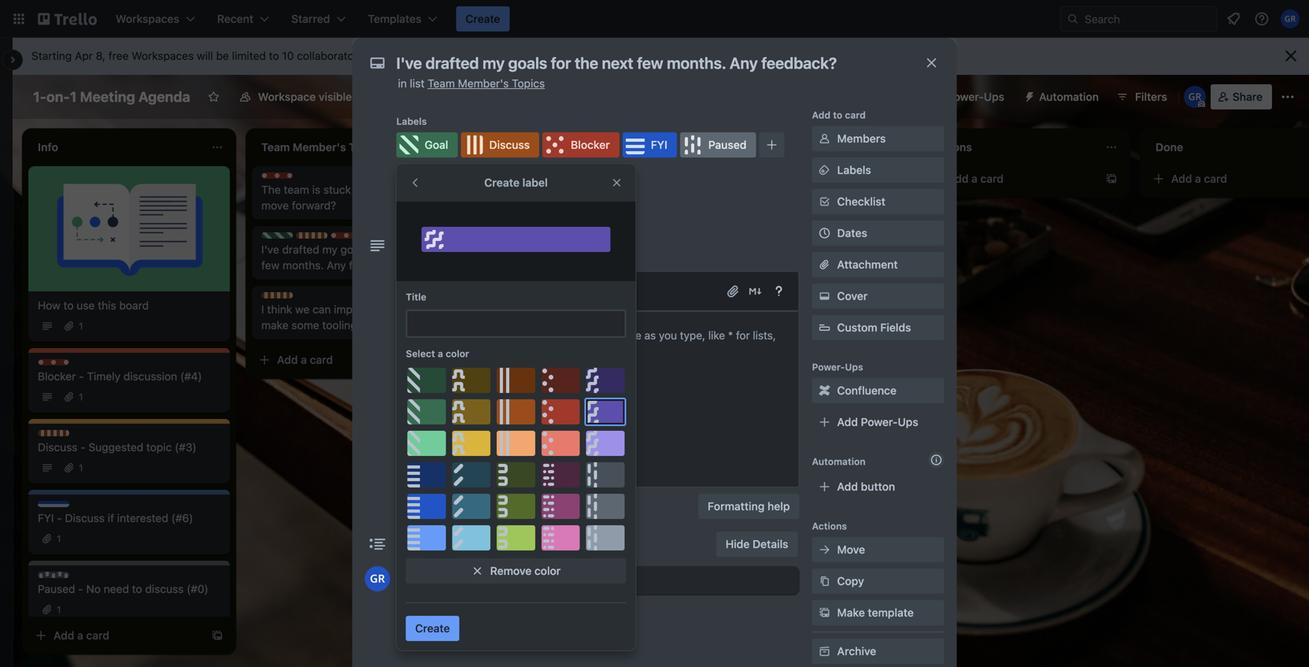 Task type: locate. For each thing, give the bounding box(es) containing it.
blocker the team is stuck on x, how can we move forward?
[[261, 173, 443, 212]]

be
[[216, 49, 229, 62]]

training
[[511, 183, 549, 196]]

color
[[446, 348, 469, 359], [535, 564, 561, 577]]

2 horizontal spatial goal
[[725, 261, 745, 273]]

ups up confluence
[[845, 362, 864, 373]]

label
[[523, 176, 548, 189]]

we right return to previous screen image
[[429, 183, 443, 196]]

sm image inside automation button
[[1018, 84, 1040, 106]]

1 horizontal spatial labels
[[838, 163, 872, 176]]

8,
[[96, 49, 106, 62]]

suggested
[[89, 441, 143, 454]]

0 vertical spatial color: black, title: "paused" element
[[680, 132, 756, 158]]

0 horizontal spatial on
[[354, 183, 367, 196]]

0 horizontal spatial power-ups
[[812, 362, 864, 373]]

cover link
[[812, 284, 945, 309]]

color: green, title: "goal" element up few
[[261, 232, 298, 244]]

1 horizontal spatial power-ups
[[947, 90, 1005, 103]]

drafted
[[282, 243, 320, 256]]

sm image for archive
[[817, 643, 833, 659]]

color: blue, title: "fyi" element
[[623, 132, 677, 158], [365, 232, 397, 244], [38, 501, 69, 513]]

confluence
[[838, 384, 897, 397]]

0 vertical spatial greg robinson (gregrobinson96) image
[[1281, 9, 1300, 28]]

0 horizontal spatial create from template… image
[[211, 629, 224, 642]]

ups inside button
[[984, 90, 1005, 103]]

discuss inside discuss new training program
[[501, 173, 537, 184]]

sm image down actions
[[817, 542, 833, 558]]

2 vertical spatial power-
[[861, 415, 898, 428]]

1 vertical spatial create from template… image
[[435, 354, 447, 366]]

sm image for move
[[817, 542, 833, 558]]

1 horizontal spatial automation
[[1040, 90, 1100, 103]]

Write a comment text field
[[397, 566, 800, 595]]

archive link
[[812, 639, 945, 664]]

1 vertical spatial power-ups
[[812, 362, 864, 373]]

color: green, title: "goal" element up notifications
[[397, 132, 458, 158]]

color: black, title: "paused" element
[[680, 132, 756, 158], [400, 232, 449, 244], [38, 572, 87, 584]]

power-ups
[[947, 90, 1005, 103], [812, 362, 864, 373]]

watch
[[422, 195, 455, 208]]

1 right 1-
[[70, 88, 77, 105]]

card
[[845, 109, 866, 121], [981, 172, 1004, 185], [1205, 172, 1228, 185], [534, 278, 557, 291], [757, 306, 780, 319], [310, 353, 333, 366], [86, 629, 109, 642]]

1-
[[33, 88, 46, 105]]

customize views image
[[440, 89, 455, 105]]

sm image inside make template link
[[817, 605, 833, 621]]

mentor another developer
[[709, 227, 841, 240]]

automation left filters button
[[1040, 90, 1100, 103]]

1 horizontal spatial power-
[[861, 415, 898, 428]]

0 horizontal spatial color: black, title: "paused" element
[[38, 572, 87, 584]]

1 down use
[[79, 321, 83, 332]]

0 horizontal spatial color: green, title: "goal" element
[[261, 232, 298, 244]]

copy
[[838, 575, 865, 588]]

add a card button
[[923, 166, 1096, 191], [1147, 166, 1310, 191], [476, 272, 649, 297], [699, 300, 873, 325], [252, 347, 425, 373], [28, 623, 202, 648]]

2 sm image from the top
[[817, 288, 833, 304]]

fyi fyi - discuss if interested (#6)
[[38, 502, 193, 525]]

1 vertical spatial color: green, title: "goal" element
[[261, 232, 298, 244]]

sm image for confluence
[[817, 383, 833, 399]]

1 horizontal spatial color: blue, title: "fyi" element
[[365, 232, 397, 244]]

watch button
[[397, 189, 464, 214]]

add power-ups
[[838, 415, 919, 428]]

how
[[383, 183, 404, 196]]

on inside the discuss can you please give feedback on the report?
[[640, 227, 653, 240]]

the
[[261, 183, 281, 196]]

improve
[[334, 303, 375, 316]]

agenda
[[138, 88, 190, 105]]

- inside 'fyi fyi - discuss if interested (#6)'
[[57, 512, 62, 525]]

blocker - timely discussion (#4) link
[[38, 369, 221, 384]]

fields
[[881, 321, 912, 334]]

greg robinson (gregrobinson96) image right the open information menu 'icon'
[[1281, 9, 1300, 28]]

1 vertical spatial ups
[[845, 362, 864, 373]]

board
[[119, 299, 149, 312]]

labels
[[397, 116, 427, 127], [838, 163, 872, 176]]

sm image for copy
[[817, 573, 833, 589]]

view markdown image
[[748, 284, 764, 299]]

blocker for blocker blocker - timely discussion (#4)
[[54, 360, 88, 371]]

this
[[98, 299, 116, 312]]

color right remove
[[535, 564, 561, 577]]

we
[[429, 183, 443, 196], [295, 303, 310, 316], [429, 303, 444, 316]]

2 horizontal spatial power-
[[947, 90, 984, 103]]

color right select
[[446, 348, 469, 359]]

ups
[[984, 90, 1005, 103], [845, 362, 864, 373], [898, 415, 919, 428]]

1 vertical spatial color
[[535, 564, 561, 577]]

paused paused - no need to discuss (#0)
[[38, 573, 209, 595]]

0 vertical spatial ups
[[984, 90, 1005, 103]]

create from template… image
[[1106, 172, 1118, 185], [435, 354, 447, 366]]

sm image down return to previous screen image
[[401, 194, 417, 210]]

i've drafted my goals for the next few months. any feedback?
[[261, 243, 429, 272]]

need
[[104, 582, 129, 595]]

the
[[388, 243, 404, 256], [485, 243, 502, 256]]

2 horizontal spatial color: blue, title: "fyi" element
[[623, 132, 677, 158]]

goal up months.
[[277, 233, 298, 244]]

1 horizontal spatial create from template… image
[[882, 306, 895, 319]]

add to card
[[812, 109, 866, 121]]

1 horizontal spatial goal
[[425, 138, 449, 151]]

0 horizontal spatial the
[[388, 243, 404, 256]]

1 horizontal spatial if
[[420, 303, 426, 316]]

0 horizontal spatial ups
[[845, 362, 864, 373]]

sm image for make template
[[817, 605, 833, 621]]

ups left automation button
[[984, 90, 1005, 103]]

open help dialog image
[[770, 282, 789, 301]]

limits
[[527, 49, 553, 62]]

1 vertical spatial greg robinson (gregrobinson96) image
[[1184, 86, 1206, 108]]

automation up add button
[[812, 456, 866, 467]]

0 vertical spatial create from template… image
[[1106, 172, 1118, 185]]

starting apr 8, free workspaces will be limited to 10 collaborators. learn more about collaborator limits
[[32, 49, 553, 62]]

sm image for members
[[817, 131, 833, 147]]

0 vertical spatial color: green, title: "goal" element
[[397, 132, 458, 158]]

0 horizontal spatial goal
[[277, 233, 298, 244]]

1 vertical spatial create
[[485, 176, 520, 189]]

for
[[371, 243, 385, 256]]

0 notifications image
[[1225, 9, 1244, 28]]

title
[[406, 291, 427, 302]]

2 horizontal spatial ups
[[984, 90, 1005, 103]]

sm image left the archive
[[817, 643, 833, 659]]

copy link
[[812, 569, 945, 594]]

to inside paused paused - no need to discuss (#0)
[[132, 582, 142, 595]]

color inside button
[[535, 564, 561, 577]]

0 horizontal spatial color
[[446, 348, 469, 359]]

2 the from the left
[[485, 243, 502, 256]]

greg robinson (gregrobinson96) image right "filters"
[[1184, 86, 1206, 108]]

None text field
[[389, 49, 909, 77], [406, 310, 627, 338], [389, 49, 909, 77], [406, 310, 627, 338]]

1 vertical spatial on
[[640, 227, 653, 240]]

0 vertical spatial color
[[446, 348, 469, 359]]

add inside button
[[838, 480, 858, 493]]

goals
[[341, 243, 368, 256]]

2 vertical spatial create
[[415, 622, 450, 635]]

sm image inside archive link
[[817, 643, 833, 659]]

1 vertical spatial if
[[108, 512, 114, 525]]

sm image inside move link
[[817, 542, 833, 558]]

4 sm image from the top
[[817, 605, 833, 621]]

primary element
[[0, 0, 1310, 38]]

blocker for blocker the team is stuck on x, how can we move forward?
[[277, 173, 311, 184]]

on
[[354, 183, 367, 196], [640, 227, 653, 240]]

sm image inside members link
[[817, 131, 833, 147]]

0 vertical spatial on
[[354, 183, 367, 196]]

paused
[[709, 138, 747, 151], [416, 233, 449, 244], [54, 573, 87, 584], [38, 582, 75, 595]]

actions
[[812, 521, 848, 532]]

can
[[407, 183, 426, 196], [313, 303, 331, 316]]

0 horizontal spatial can
[[313, 303, 331, 316]]

- inside blocker blocker - timely discussion (#4)
[[79, 370, 84, 383]]

1 horizontal spatial create from template… image
[[1106, 172, 1118, 185]]

move link
[[812, 537, 945, 562]]

on right feedback
[[640, 227, 653, 240]]

insert / image
[[618, 282, 637, 301]]

color: orange, title: "discuss" element
[[461, 132, 540, 158], [485, 172, 537, 184], [485, 217, 537, 228], [296, 232, 347, 244], [261, 292, 313, 304], [38, 430, 89, 442]]

1 down discuss discuss - suggested topic (#3)
[[79, 462, 83, 473]]

blocker inside blocker the team is stuck on x, how can we move forward?
[[277, 173, 311, 184]]

the down can
[[485, 243, 502, 256]]

0 horizontal spatial color: blue, title: "fyi" element
[[38, 501, 69, 513]]

sm image left the cover
[[817, 288, 833, 304]]

if left "interested"
[[108, 512, 114, 525]]

0 vertical spatial if
[[420, 303, 426, 316]]

1 sm image from the top
[[817, 131, 833, 147]]

1 horizontal spatial ups
[[898, 415, 919, 428]]

2 vertical spatial goal
[[725, 261, 745, 273]]

0 vertical spatial power-
[[947, 90, 984, 103]]

discuss for discuss i think we can improve velocity if we make some tooling changes.
[[277, 293, 313, 304]]

0 horizontal spatial power-
[[812, 362, 845, 373]]

greg robinson (gregrobinson96) image
[[1281, 9, 1300, 28], [1184, 86, 1206, 108]]

on left x,
[[354, 183, 367, 196]]

create button inside the primary element
[[456, 6, 510, 32]]

formatting help
[[708, 500, 790, 513]]

feedback?
[[349, 259, 402, 272]]

0 vertical spatial power-ups
[[947, 90, 1005, 103]]

color: purple, title: none image
[[422, 227, 611, 252]]

0 horizontal spatial if
[[108, 512, 114, 525]]

- for blocker
[[79, 370, 84, 383]]

create
[[466, 12, 501, 25], [485, 176, 520, 189], [415, 622, 450, 635]]

discuss inside 'fyi fyi - discuss if interested (#6)'
[[65, 512, 105, 525]]

labels up checklist
[[838, 163, 872, 176]]

1 vertical spatial can
[[313, 303, 331, 316]]

interested
[[117, 512, 168, 525]]

cancel
[[455, 500, 490, 513]]

0 vertical spatial create
[[466, 12, 501, 25]]

labels down list
[[397, 116, 427, 127]]

discuss blocker fyi
[[312, 233, 396, 244]]

close popover image
[[611, 176, 623, 189]]

0 vertical spatial create button
[[456, 6, 510, 32]]

star or unstar board image
[[208, 91, 220, 103]]

if inside 'fyi fyi - discuss if interested (#6)'
[[108, 512, 114, 525]]

0 vertical spatial can
[[407, 183, 426, 196]]

save button
[[397, 494, 440, 519]]

how
[[38, 299, 60, 312]]

sm image inside cover link
[[817, 288, 833, 304]]

sm image inside watch button
[[401, 194, 417, 210]]

workspaces
[[132, 49, 194, 62]]

if down title
[[420, 303, 426, 316]]

2 vertical spatial color: black, title: "paused" element
[[38, 572, 87, 584]]

color: red, title: "blocker" element
[[543, 132, 620, 158], [261, 172, 311, 184], [331, 232, 381, 244], [38, 359, 88, 371]]

1 horizontal spatial color: black, title: "paused" element
[[400, 232, 449, 244]]

add button button
[[812, 474, 945, 499]]

3 sm image from the top
[[817, 573, 833, 589]]

1 horizontal spatial greg robinson (gregrobinson96) image
[[1281, 9, 1300, 28]]

0 horizontal spatial labels
[[397, 116, 427, 127]]

is
[[312, 183, 321, 196]]

sm image for automation
[[1018, 84, 1040, 106]]

members link
[[812, 126, 945, 151]]

-
[[79, 370, 84, 383], [81, 441, 86, 454], [57, 512, 62, 525], [78, 582, 83, 595]]

1 vertical spatial automation
[[812, 456, 866, 467]]

- inside discuss discuss - suggested topic (#3)
[[81, 441, 86, 454]]

use
[[77, 299, 95, 312]]

1 horizontal spatial the
[[485, 243, 502, 256]]

best practice blog link
[[709, 270, 892, 286]]

1 vertical spatial create from template… image
[[211, 629, 224, 642]]

power-
[[947, 90, 984, 103], [812, 362, 845, 373], [861, 415, 898, 428]]

the inside i've drafted my goals for the next few months. any feedback?
[[388, 243, 404, 256]]

attachment
[[838, 258, 898, 271]]

discuss inside discuss i think we can improve velocity if we make some tooling changes.
[[277, 293, 313, 304]]

discuss inside the discuss can you please give feedback on the report?
[[501, 217, 537, 228]]

power-ups inside button
[[947, 90, 1005, 103]]

best
[[709, 271, 732, 284]]

show menu image
[[1281, 89, 1296, 105]]

discuss for discuss can you please give feedback on the report?
[[501, 217, 537, 228]]

color: green, title: "goal" element up attach and insert link icon
[[709, 261, 745, 273]]

can up some
[[313, 303, 331, 316]]

velocity
[[378, 303, 417, 316]]

sm image left confluence
[[817, 383, 833, 399]]

greg robinson (gregrobinson96) image
[[365, 566, 390, 592]]

1 inside board name text field
[[70, 88, 77, 105]]

to right need
[[132, 582, 142, 595]]

sm image right power-ups button
[[1018, 84, 1040, 106]]

the right 'for'
[[388, 243, 404, 256]]

- for paused
[[78, 582, 83, 595]]

some
[[292, 319, 319, 332]]

fyi - discuss if interested (#6) link
[[38, 510, 221, 526]]

sm image
[[1018, 84, 1040, 106], [817, 162, 833, 178], [401, 194, 417, 210], [817, 383, 833, 399], [817, 542, 833, 558], [817, 643, 833, 659]]

goal up attach and insert link icon
[[725, 261, 745, 273]]

power-ups button
[[916, 84, 1014, 109]]

goal up notifications
[[425, 138, 449, 151]]

1 horizontal spatial color: green, title: "goal" element
[[397, 132, 458, 158]]

another
[[748, 227, 787, 240]]

0 vertical spatial goal
[[425, 138, 449, 151]]

sm image down add to card
[[817, 131, 833, 147]]

ups up add button button
[[898, 415, 919, 428]]

sm image inside labels link
[[817, 162, 833, 178]]

sm image inside copy link
[[817, 573, 833, 589]]

color: green, title: "goal" element
[[397, 132, 458, 158], [261, 232, 298, 244], [709, 261, 745, 273]]

template
[[868, 606, 914, 619]]

add power-ups link
[[812, 410, 945, 435]]

1 horizontal spatial on
[[640, 227, 653, 240]]

share
[[1233, 90, 1263, 103]]

collaborator
[[463, 49, 524, 62]]

create from template… image
[[882, 306, 895, 319], [211, 629, 224, 642]]

sm image down add to card
[[817, 162, 833, 178]]

can right how
[[407, 183, 426, 196]]

1 the from the left
[[388, 243, 404, 256]]

2 horizontal spatial color: green, title: "goal" element
[[709, 261, 745, 273]]

the inside the discuss can you please give feedback on the report?
[[485, 243, 502, 256]]

labels link
[[812, 158, 945, 183]]

1 horizontal spatial can
[[407, 183, 426, 196]]

sm image left make
[[817, 605, 833, 621]]

sm image left copy
[[817, 573, 833, 589]]

1 horizontal spatial color
[[535, 564, 561, 577]]

my
[[322, 243, 338, 256]]

sm image
[[817, 131, 833, 147], [817, 288, 833, 304], [817, 573, 833, 589], [817, 605, 833, 621]]

to
[[269, 49, 279, 62], [833, 109, 843, 121], [63, 299, 74, 312], [132, 582, 142, 595]]

0 vertical spatial automation
[[1040, 90, 1100, 103]]

- inside paused paused - no need to discuss (#0)
[[78, 582, 83, 595]]

2 vertical spatial color: green, title: "goal" element
[[709, 261, 745, 273]]

x,
[[370, 183, 380, 196]]

0 horizontal spatial greg robinson (gregrobinson96) image
[[1184, 86, 1206, 108]]



Task type: describe. For each thing, give the bounding box(es) containing it.
hide details
[[726, 538, 789, 551]]

about
[[430, 49, 460, 62]]

archive
[[838, 645, 877, 658]]

mentor
[[709, 227, 745, 240]]

make template
[[838, 606, 914, 619]]

1 vertical spatial power-
[[812, 362, 845, 373]]

attach and insert link image
[[726, 284, 742, 299]]

you
[[508, 227, 527, 240]]

checklist
[[838, 195, 886, 208]]

make
[[261, 319, 289, 332]]

power- inside power-ups button
[[947, 90, 984, 103]]

notifications
[[397, 172, 456, 184]]

sm image for watch
[[401, 194, 417, 210]]

color: orange, title: "discuss" element for new training program
[[485, 172, 537, 184]]

attachment button
[[812, 252, 945, 277]]

1 vertical spatial labels
[[838, 163, 872, 176]]

new training program link
[[485, 182, 668, 198]]

make
[[838, 606, 865, 619]]

color: orange, title: "discuss" element for i think we can improve velocity if we make some tooling changes.
[[261, 292, 313, 304]]

we right the velocity
[[429, 303, 444, 316]]

the team is stuck on x, how can we move forward? link
[[261, 182, 444, 213]]

filters
[[1136, 90, 1168, 103]]

greg robinson (gregrobinson96) image inside the primary element
[[1281, 9, 1300, 28]]

no
[[86, 582, 101, 595]]

stuck
[[324, 183, 351, 196]]

1 down blocker blocker - timely discussion (#4)
[[79, 391, 83, 402]]

in
[[398, 77, 407, 90]]

workspace
[[258, 90, 316, 103]]

paused - no need to discuss (#0) link
[[38, 581, 221, 597]]

dates
[[838, 226, 868, 239]]

next
[[407, 243, 429, 256]]

remove
[[490, 564, 532, 577]]

we inside blocker the team is stuck on x, how can we move forward?
[[429, 183, 443, 196]]

mentor another developer link
[[709, 226, 892, 242]]

collaborators.
[[297, 49, 367, 62]]

blocker for blocker
[[571, 138, 610, 151]]

discuss for discuss blocker fyi
[[312, 233, 347, 244]]

member's
[[458, 77, 509, 90]]

program
[[552, 183, 595, 196]]

automation button
[[1018, 84, 1109, 109]]

2 vertical spatial ups
[[898, 415, 919, 428]]

0 vertical spatial create from template… image
[[882, 306, 895, 319]]

2 horizontal spatial color: black, title: "paused" element
[[680, 132, 756, 158]]

button
[[861, 480, 896, 493]]

discuss
[[145, 582, 184, 595]]

Main content area, start typing to enter text. text field
[[414, 326, 783, 364]]

move
[[261, 199, 289, 212]]

can
[[485, 227, 505, 240]]

custom fields
[[838, 321, 912, 334]]

(#4)
[[180, 370, 202, 383]]

automation inside automation button
[[1040, 90, 1100, 103]]

make template link
[[812, 600, 945, 625]]

i've drafted my goals for the next few months. any feedback? link
[[261, 242, 444, 273]]

1 vertical spatial create button
[[406, 616, 460, 641]]

formatting help link
[[699, 494, 800, 519]]

goal inside goal best practice blog
[[725, 261, 745, 273]]

share button
[[1211, 84, 1273, 109]]

1-on-1 meeting agenda
[[33, 88, 190, 105]]

return to previous screen image
[[409, 176, 422, 189]]

learn
[[370, 49, 398, 62]]

blog
[[779, 271, 802, 284]]

discussion
[[124, 370, 177, 383]]

custom fields button
[[812, 320, 945, 336]]

search image
[[1067, 13, 1080, 25]]

1 vertical spatial goal
[[277, 233, 298, 244]]

if inside discuss i think we can improve velocity if we make some tooling changes.
[[420, 303, 426, 316]]

workspace visible button
[[230, 84, 362, 109]]

0 vertical spatial color: blue, title: "fyi" element
[[623, 132, 677, 158]]

in list team member's topics
[[398, 77, 545, 90]]

editor toolbar toolbar
[[404, 279, 792, 304]]

- for fyi
[[57, 512, 62, 525]]

months.
[[283, 259, 324, 272]]

1 down 'fyi fyi - discuss if interested (#6)'
[[57, 533, 61, 544]]

sm image for labels
[[817, 162, 833, 178]]

hide
[[726, 538, 750, 551]]

to left use
[[63, 299, 74, 312]]

can inside discuss i think we can improve velocity if we make some tooling changes.
[[313, 303, 331, 316]]

2 vertical spatial color: blue, title: "fyi" element
[[38, 501, 69, 513]]

discuss for discuss discuss - suggested topic (#3)
[[54, 431, 89, 442]]

discuss for discuss new training program
[[501, 173, 537, 184]]

limited
[[232, 49, 266, 62]]

Board name text field
[[25, 84, 198, 109]]

0 horizontal spatial automation
[[812, 456, 866, 467]]

hide details link
[[717, 532, 798, 557]]

learn more about collaborator limits link
[[370, 49, 553, 62]]

team
[[284, 183, 309, 196]]

on inside blocker the team is stuck on x, how can we move forward?
[[354, 183, 367, 196]]

new
[[485, 183, 508, 196]]

workspace visible
[[258, 90, 352, 103]]

- for discuss
[[81, 441, 86, 454]]

color: orange, title: "discuss" element for can you please give feedback on the report?
[[485, 217, 537, 228]]

select a color
[[406, 348, 469, 359]]

forward?
[[292, 199, 336, 212]]

to left 10
[[269, 49, 279, 62]]

cancel button
[[445, 494, 500, 519]]

topics
[[512, 77, 545, 90]]

save
[[406, 500, 431, 513]]

create inside the primary element
[[466, 12, 501, 25]]

can you please give feedback on the report? link
[[485, 226, 668, 258]]

we up some
[[295, 303, 310, 316]]

discuss - suggested topic (#3) link
[[38, 440, 221, 455]]

sm image for cover
[[817, 288, 833, 304]]

open information menu image
[[1255, 11, 1270, 27]]

remove color
[[490, 564, 561, 577]]

help
[[768, 500, 790, 513]]

select
[[406, 348, 435, 359]]

Search field
[[1080, 7, 1218, 31]]

formatting
[[708, 500, 765, 513]]

color: orange, title: "discuss" element for discuss - suggested topic (#3)
[[38, 430, 89, 442]]

details
[[753, 538, 789, 551]]

discuss discuss - suggested topic (#3)
[[38, 431, 197, 454]]

filters button
[[1112, 84, 1173, 109]]

can inside blocker the team is stuck on x, how can we move forward?
[[407, 183, 426, 196]]

remove color button
[[406, 558, 627, 584]]

apr
[[75, 49, 93, 62]]

1 down paused paused - no need to discuss (#0)
[[57, 604, 61, 615]]

1 vertical spatial color: black, title: "paused" element
[[400, 232, 449, 244]]

cover
[[838, 289, 868, 302]]

topic
[[146, 441, 172, 454]]

practice
[[735, 271, 776, 284]]

how to use this board
[[38, 299, 149, 312]]

checklist button
[[812, 189, 945, 214]]

any
[[327, 259, 346, 272]]

power- inside add power-ups link
[[861, 415, 898, 428]]

create label
[[485, 176, 548, 189]]

list
[[410, 77, 425, 90]]

will
[[197, 49, 213, 62]]

1 vertical spatial color: blue, title: "fyi" element
[[365, 232, 397, 244]]

i've
[[261, 243, 279, 256]]

0 vertical spatial labels
[[397, 116, 427, 127]]

0 horizontal spatial create from template… image
[[435, 354, 447, 366]]

dates button
[[812, 221, 945, 246]]

discuss for discuss
[[489, 138, 530, 151]]

to up members
[[833, 109, 843, 121]]



Task type: vqa. For each thing, say whether or not it's contained in the screenshot.
❤️
no



